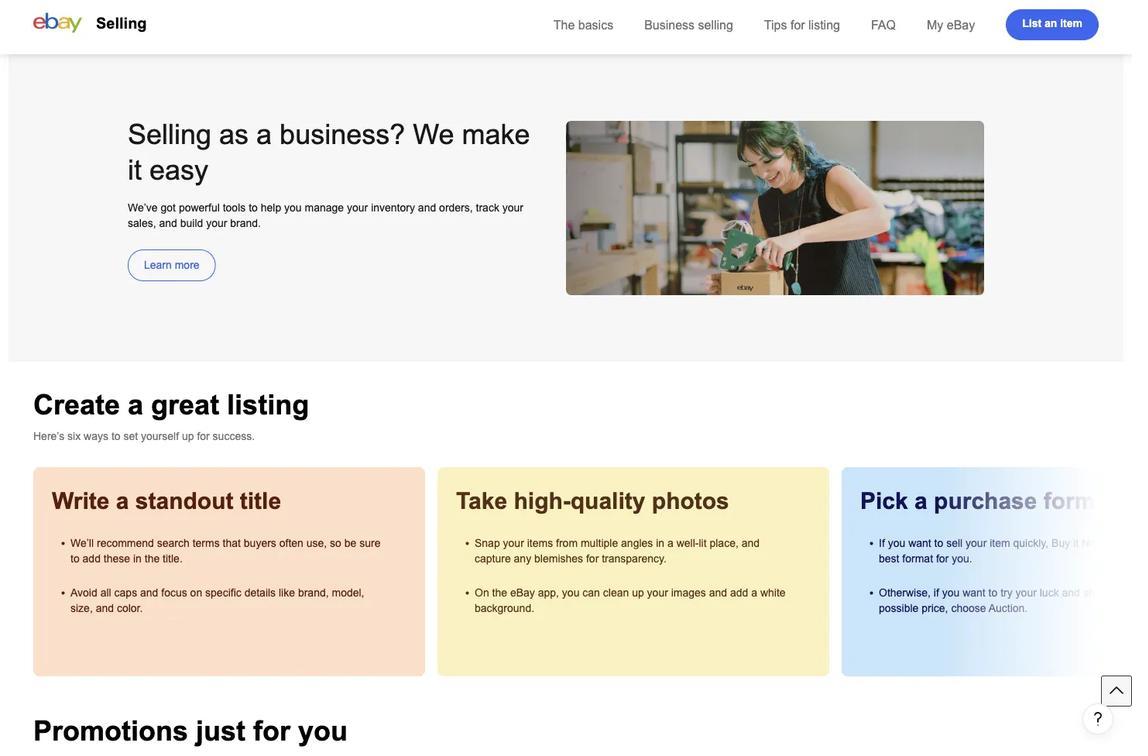 Task type: describe. For each thing, give the bounding box(es) containing it.
learn more about fees
[[33, 0, 254, 20]]

and inside otherwise, if you want to try your luck and shoot for th
[[1063, 586, 1081, 598]]

any
[[514, 552, 532, 564]]

here's six ways to set yourself up for success.
[[33, 430, 255, 442]]

focus
[[161, 586, 187, 598]]

selling for selling
[[96, 15, 147, 32]]

learn for learn more about fees
[[168, 0, 196, 4]]

inventory
[[371, 201, 415, 213]]

high-
[[514, 488, 571, 514]]

write a standout title
[[52, 488, 281, 514]]

add inside the on the ebay app, you can clean up your images and add a white background.
[[731, 586, 749, 598]]

th
[[1129, 586, 1133, 598]]

a right pick
[[915, 488, 928, 514]]

basics
[[579, 18, 614, 32]]

set
[[124, 430, 138, 442]]

fees
[[33, 8, 54, 20]]

well-
[[677, 537, 699, 549]]

list an item
[[1023, 17, 1083, 29]]

blemishes
[[535, 552, 583, 564]]

a up set
[[128, 389, 143, 420]]

we
[[413, 119, 454, 150]]

like
[[279, 586, 295, 598]]

on the ebay app, you can clean up your images and add a white background.
[[475, 586, 786, 614]]

learn more about fees link
[[33, 0, 254, 20]]

selling for selling as a business? we make it easy
[[128, 119, 212, 150]]

capture
[[475, 552, 511, 564]]

the inside we'll recommend search terms that buyers often use, so be sure to add these in the title.
[[145, 552, 160, 564]]

standout
[[135, 488, 234, 514]]

for left success.
[[197, 430, 210, 442]]

clean
[[603, 586, 629, 598]]

snap your items from multiple angles in a well-lit place, and capture any blemishes for transparency.
[[475, 537, 760, 564]]

if
[[934, 586, 940, 598]]

about
[[227, 0, 254, 4]]

otherwise, if you want to try your luck and shoot for th
[[879, 586, 1133, 614]]

it inside if you want to sell your item quickly, buy it now is pro
[[1074, 537, 1079, 549]]

model,
[[332, 586, 365, 598]]

learn more
[[144, 259, 200, 271]]

here's
[[33, 430, 64, 442]]

in inside we'll recommend search terms that buyers often use, so be sure to add these in the title.
[[133, 552, 142, 564]]

track
[[476, 201, 500, 213]]

we'll recommend search terms that buyers often use, so be sure to add these in the title.
[[71, 537, 381, 564]]

on
[[190, 586, 202, 598]]

my ebay
[[927, 18, 976, 32]]

all
[[100, 586, 111, 598]]

format
[[1044, 488, 1117, 514]]

list
[[1023, 17, 1042, 29]]

orders,
[[439, 201, 473, 213]]

tips
[[765, 18, 788, 32]]

six
[[67, 430, 81, 442]]

a right write
[[116, 488, 129, 514]]

business selling
[[645, 18, 734, 32]]

you inside otherwise, if you want to try your luck and shoot for th
[[943, 586, 960, 598]]

take high-quality photos
[[456, 488, 730, 514]]

sales,
[[128, 217, 156, 229]]

create a great listing
[[33, 389, 309, 420]]

an
[[1045, 17, 1058, 29]]

recommend
[[97, 537, 154, 549]]

0 vertical spatial up
[[182, 430, 194, 442]]

to inside we'll recommend search terms that buyers often use, so be sure to add these in the title.
[[71, 552, 80, 564]]

list an item link
[[1007, 9, 1099, 40]]

for inside 'snap your items from multiple angles in a well-lit place, and capture any blemishes for transparency.'
[[586, 552, 599, 564]]

my
[[927, 18, 944, 32]]

quickly,
[[1014, 537, 1049, 549]]

title.
[[163, 552, 183, 564]]

we'll
[[71, 537, 94, 549]]

to inside we've got powerful tools to help you manage your inventory and orders, track your sales, and build your brand.
[[249, 201, 258, 213]]

you inside if you want to sell your item quickly, buy it now is pro
[[888, 537, 906, 549]]

create
[[33, 389, 120, 420]]

the basics link
[[554, 18, 614, 32]]

your down powerful
[[206, 217, 227, 229]]

pro
[[1118, 537, 1133, 549]]

angles
[[621, 537, 653, 549]]

caps
[[114, 586, 137, 598]]

transparency.
[[602, 552, 667, 564]]

if you want to sell your item quickly, buy it now is pro
[[879, 537, 1133, 564]]

selling as a business? we make it easy
[[128, 119, 530, 185]]

faq link
[[872, 18, 896, 32]]

ways
[[84, 430, 108, 442]]

.
[[54, 8, 57, 20]]

tips for listing
[[765, 18, 841, 32]]

brand,
[[298, 586, 329, 598]]

for right just
[[253, 715, 291, 746]]

photos
[[652, 488, 730, 514]]

business?
[[280, 119, 405, 150]]

the inside the on the ebay app, you can clean up your images and add a white background.
[[492, 586, 507, 598]]

is
[[1107, 537, 1115, 549]]

1 horizontal spatial listing
[[809, 18, 841, 32]]

your inside if you want to sell your item quickly, buy it now is pro
[[966, 537, 987, 549]]

lit
[[699, 537, 707, 549]]

and inside 'snap your items from multiple angles in a well-lit place, and capture any blemishes for transparency.'
[[742, 537, 760, 549]]

my ebay link
[[927, 18, 976, 32]]

item inside if you want to sell your item quickly, buy it now is pro
[[990, 537, 1011, 549]]

avoid all caps and focus on specific details like brand, model, size, and color.
[[71, 586, 365, 614]]

business selling link
[[645, 18, 734, 32]]

now
[[1082, 537, 1104, 549]]

a inside selling as a business? we make it easy
[[257, 119, 272, 150]]

details
[[245, 586, 276, 598]]

for inside otherwise, if you want to try your luck and shoot for th
[[1113, 586, 1126, 598]]

success.
[[213, 430, 255, 442]]

and down all
[[96, 602, 114, 614]]

help, opens dialogs image
[[1091, 711, 1106, 727]]

color.
[[117, 602, 143, 614]]

luck
[[1040, 586, 1060, 598]]

for right tips
[[791, 18, 805, 32]]

search
[[157, 537, 190, 549]]

yourself
[[141, 430, 179, 442]]

help
[[261, 201, 281, 213]]



Task type: locate. For each thing, give the bounding box(es) containing it.
1 vertical spatial add
[[731, 586, 749, 598]]

more down build
[[175, 259, 200, 271]]

great
[[151, 389, 219, 420]]

item
[[1061, 17, 1083, 29], [990, 537, 1011, 549]]

powerful
[[179, 201, 220, 213]]

learn for learn more
[[144, 259, 172, 271]]

easy
[[150, 154, 208, 185]]

0 vertical spatial more
[[199, 0, 224, 4]]

want
[[909, 537, 932, 549], [963, 586, 986, 598]]

a left well-
[[668, 537, 674, 549]]

1 vertical spatial the
[[492, 586, 507, 598]]

want inside otherwise, if you want to try your luck and shoot for th
[[963, 586, 986, 598]]

we've
[[128, 201, 158, 213]]

selling
[[698, 18, 734, 32]]

learn inside learn more about fees
[[168, 0, 196, 4]]

buyers
[[244, 537, 276, 549]]

0 vertical spatial it
[[128, 154, 142, 185]]

up right clean
[[632, 586, 644, 598]]

ebay right my
[[947, 18, 976, 32]]

for left the th
[[1113, 586, 1126, 598]]

sell
[[947, 537, 963, 549]]

sure
[[360, 537, 381, 549]]

specific
[[205, 586, 242, 598]]

your left images
[[647, 586, 668, 598]]

1 horizontal spatial it
[[1074, 537, 1079, 549]]

it up we've
[[128, 154, 142, 185]]

and
[[418, 201, 436, 213], [159, 217, 177, 229], [742, 537, 760, 549], [140, 586, 158, 598], [709, 586, 728, 598], [1063, 586, 1081, 598], [96, 602, 114, 614]]

learn
[[168, 0, 196, 4], [144, 259, 172, 271]]

to left sell on the bottom right of the page
[[935, 537, 944, 549]]

you inside we've got powerful tools to help you manage your inventory and orders, track your sales, and build your brand.
[[284, 201, 302, 213]]

in right angles
[[656, 537, 665, 549]]

avoid
[[71, 586, 97, 598]]

items
[[527, 537, 553, 549]]

the left title.
[[145, 552, 160, 564]]

a inside the on the ebay app, you can clean up your images and add a white background.
[[752, 586, 758, 598]]

more for learn more
[[175, 259, 200, 271]]

and down got
[[159, 217, 177, 229]]

your right manage
[[347, 201, 368, 213]]

up
[[182, 430, 194, 442], [632, 586, 644, 598]]

0 horizontal spatial up
[[182, 430, 194, 442]]

listing right tips
[[809, 18, 841, 32]]

1 vertical spatial it
[[1074, 537, 1079, 549]]

want left sell on the bottom right of the page
[[909, 537, 932, 549]]

in inside 'snap your items from multiple angles in a well-lit place, and capture any blemishes for transparency.'
[[656, 537, 665, 549]]

got
[[161, 201, 176, 213]]

item right the an on the right top of the page
[[1061, 17, 1083, 29]]

1 horizontal spatial want
[[963, 586, 986, 598]]

learn down sales,
[[144, 259, 172, 271]]

0 vertical spatial add
[[83, 552, 101, 564]]

buy
[[1052, 537, 1071, 549]]

0 horizontal spatial listing
[[227, 389, 309, 420]]

more inside learn more about fees
[[199, 0, 224, 4]]

0 horizontal spatial want
[[909, 537, 932, 549]]

selling
[[96, 15, 147, 32], [128, 119, 212, 150]]

0 vertical spatial ebay
[[947, 18, 976, 32]]

your up any
[[503, 537, 524, 549]]

otherwise,
[[879, 586, 931, 598]]

it inside selling as a business? we make it easy
[[128, 154, 142, 185]]

listing up success.
[[227, 389, 309, 420]]

ebay inside the on the ebay app, you can clean up your images and add a white background.
[[510, 586, 535, 598]]

in
[[656, 537, 665, 549], [133, 552, 142, 564]]

if
[[879, 537, 885, 549]]

1 vertical spatial listing
[[227, 389, 309, 420]]

0 vertical spatial listing
[[809, 18, 841, 32]]

it right buy on the right of page
[[1074, 537, 1079, 549]]

to up brand.
[[249, 201, 258, 213]]

add left white
[[731, 586, 749, 598]]

ebay up background.
[[510, 586, 535, 598]]

your inside otherwise, if you want to try your luck and shoot for th
[[1016, 586, 1037, 598]]

on
[[475, 586, 489, 598]]

0 vertical spatial want
[[909, 537, 932, 549]]

to left try
[[989, 586, 998, 598]]

your inside 'snap your items from multiple angles in a well-lit place, and capture any blemishes for transparency.'
[[503, 537, 524, 549]]

for down 'multiple' on the bottom right of the page
[[586, 552, 599, 564]]

business
[[645, 18, 695, 32]]

to inside if you want to sell your item quickly, buy it now is pro
[[935, 537, 944, 549]]

learn left about
[[168, 0, 196, 4]]

that
[[223, 537, 241, 549]]

1 vertical spatial in
[[133, 552, 142, 564]]

write
[[52, 488, 110, 514]]

shoot
[[1084, 586, 1110, 598]]

0 vertical spatial learn
[[168, 0, 196, 4]]

more
[[199, 0, 224, 4], [175, 259, 200, 271]]

the
[[554, 18, 575, 32]]

0 vertical spatial selling
[[96, 15, 147, 32]]

0 horizontal spatial in
[[133, 552, 142, 564]]

so
[[330, 537, 342, 549]]

1 vertical spatial ebay
[[510, 586, 535, 598]]

a inside 'snap your items from multiple angles in a well-lit place, and capture any blemishes for transparency.'
[[668, 537, 674, 549]]

selling inside selling as a business? we make it easy
[[128, 119, 212, 150]]

and left orders,
[[418, 201, 436, 213]]

0 horizontal spatial add
[[83, 552, 101, 564]]

brand.
[[230, 217, 261, 229]]

for
[[791, 18, 805, 32], [197, 430, 210, 442], [586, 552, 599, 564], [1113, 586, 1126, 598], [253, 715, 291, 746]]

just
[[196, 715, 246, 746]]

selling up easy
[[128, 119, 212, 150]]

1 horizontal spatial up
[[632, 586, 644, 598]]

make
[[462, 119, 530, 150]]

1 vertical spatial more
[[175, 259, 200, 271]]

your right sell on the bottom right of the page
[[966, 537, 987, 549]]

to left set
[[111, 430, 121, 442]]

1 vertical spatial up
[[632, 586, 644, 598]]

up right yourself
[[182, 430, 194, 442]]

size,
[[71, 602, 93, 614]]

a left white
[[752, 586, 758, 598]]

your right the track
[[503, 201, 524, 213]]

want inside if you want to sell your item quickly, buy it now is pro
[[909, 537, 932, 549]]

often
[[279, 537, 304, 549]]

listing
[[809, 18, 841, 32], [227, 389, 309, 420]]

and right place,
[[742, 537, 760, 549]]

to down we'll
[[71, 552, 80, 564]]

your right try
[[1016, 586, 1037, 598]]

learn more link
[[128, 249, 216, 281]]

a
[[257, 119, 272, 150], [128, 389, 143, 420], [116, 488, 129, 514], [915, 488, 928, 514], [668, 537, 674, 549], [752, 586, 758, 598]]

1 vertical spatial want
[[963, 586, 986, 598]]

to inside otherwise, if you want to try your luck and shoot for th
[[989, 586, 998, 598]]

terms
[[193, 537, 220, 549]]

1 horizontal spatial in
[[656, 537, 665, 549]]

to
[[249, 201, 258, 213], [111, 430, 121, 442], [935, 537, 944, 549], [71, 552, 80, 564], [989, 586, 998, 598]]

build
[[180, 217, 203, 229]]

these
[[104, 552, 130, 564]]

and right caps
[[140, 586, 158, 598]]

1 vertical spatial item
[[990, 537, 1011, 549]]

add down we'll
[[83, 552, 101, 564]]

and right images
[[709, 586, 728, 598]]

more for learn more about fees
[[199, 0, 224, 4]]

0 vertical spatial in
[[656, 537, 665, 549]]

promotions just for you
[[33, 715, 348, 746]]

as
[[219, 119, 249, 150]]

selling right .
[[96, 15, 147, 32]]

want left try
[[963, 586, 986, 598]]

we've got powerful tools to help you manage your inventory and orders, track your sales, and build your brand.
[[128, 201, 524, 229]]

1 horizontal spatial add
[[731, 586, 749, 598]]

0 horizontal spatial it
[[128, 154, 142, 185]]

0 horizontal spatial item
[[990, 537, 1011, 549]]

1 horizontal spatial the
[[492, 586, 507, 598]]

1 horizontal spatial ebay
[[947, 18, 976, 32]]

1 vertical spatial learn
[[144, 259, 172, 271]]

0 vertical spatial item
[[1061, 17, 1083, 29]]

your inside the on the ebay app, you can clean up your images and add a white background.
[[647, 586, 668, 598]]

purchase
[[934, 488, 1038, 514]]

a right as
[[257, 119, 272, 150]]

and right the "luck"
[[1063, 586, 1081, 598]]

pick
[[861, 488, 909, 514]]

more left about
[[199, 0, 224, 4]]

try
[[1001, 586, 1013, 598]]

add inside we'll recommend search terms that buyers often use, so be sure to add these in the title.
[[83, 552, 101, 564]]

you inside the on the ebay app, you can clean up your images and add a white background.
[[562, 586, 580, 598]]

quality
[[571, 488, 646, 514]]

1 horizontal spatial item
[[1061, 17, 1083, 29]]

the up background.
[[492, 586, 507, 598]]

0 horizontal spatial ebay
[[510, 586, 535, 598]]

0 horizontal spatial the
[[145, 552, 160, 564]]

it
[[128, 154, 142, 185], [1074, 537, 1079, 549]]

up inside the on the ebay app, you can clean up your images and add a white background.
[[632, 586, 644, 598]]

snap
[[475, 537, 500, 549]]

1 vertical spatial selling
[[128, 119, 212, 150]]

pick a purchase format
[[861, 488, 1117, 514]]

item left quickly,
[[990, 537, 1011, 549]]

the
[[145, 552, 160, 564], [492, 586, 507, 598]]

the basics
[[554, 18, 614, 32]]

manage
[[305, 201, 344, 213]]

faq
[[872, 18, 896, 32]]

tools
[[223, 201, 246, 213]]

in down recommend
[[133, 552, 142, 564]]

and inside the on the ebay app, you can clean up your images and add a white background.
[[709, 586, 728, 598]]

0 vertical spatial the
[[145, 552, 160, 564]]

promotions
[[33, 715, 188, 746]]



Task type: vqa. For each thing, say whether or not it's contained in the screenshot.
little
no



